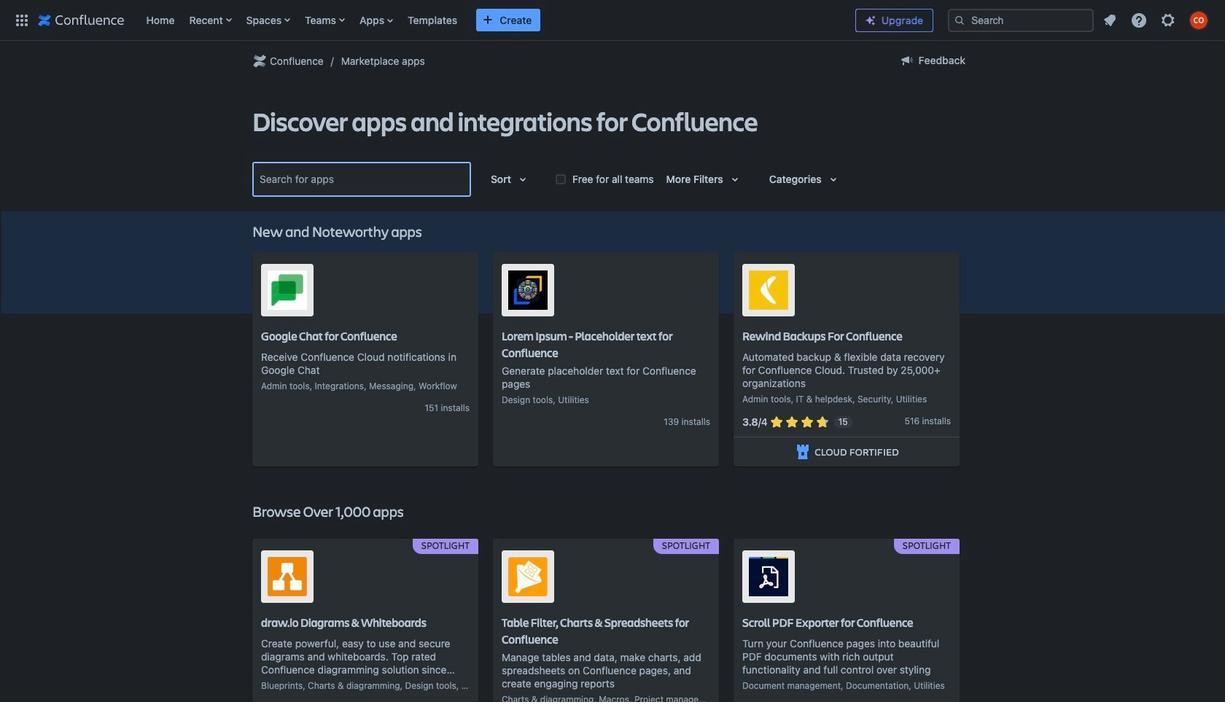 Task type: locate. For each thing, give the bounding box(es) containing it.
list
[[139, 0, 844, 40], [1097, 7, 1217, 33]]

context icon image
[[251, 53, 268, 70], [251, 53, 268, 70]]

None search field
[[948, 8, 1094, 32]]

list for the premium image
[[1097, 7, 1217, 33]]

table filter, charts & spreadsheets for confluence image
[[508, 557, 548, 597]]

settings icon image
[[1160, 11, 1177, 29]]

Search field
[[948, 8, 1094, 32]]

banner
[[0, 0, 1226, 44]]

0 horizontal spatial list
[[139, 0, 844, 40]]

1 horizontal spatial list
[[1097, 7, 1217, 33]]

google chat for confluence image
[[268, 271, 307, 310]]

confluence image
[[38, 11, 124, 29], [38, 11, 124, 29]]

global element
[[9, 0, 844, 40]]

draw.io diagrams & whiteboards image
[[268, 557, 307, 597]]

rewind backups for confluence image
[[749, 271, 789, 310]]

help icon image
[[1131, 11, 1148, 29]]

premium image
[[865, 15, 877, 26]]

list for appswitcher icon
[[139, 0, 844, 40]]



Task type: vqa. For each thing, say whether or not it's contained in the screenshot.
Profile picture
no



Task type: describe. For each thing, give the bounding box(es) containing it.
appswitcher icon image
[[13, 11, 31, 29]]

scroll pdf exporter for confluence image
[[749, 557, 789, 597]]

Search for apps field
[[255, 166, 468, 193]]

notification icon image
[[1102, 11, 1119, 29]]

cloud fortified app badge image
[[795, 443, 812, 461]]

lorem ipsum - placeholder text for confluence image
[[508, 271, 548, 310]]

search image
[[954, 14, 966, 26]]



